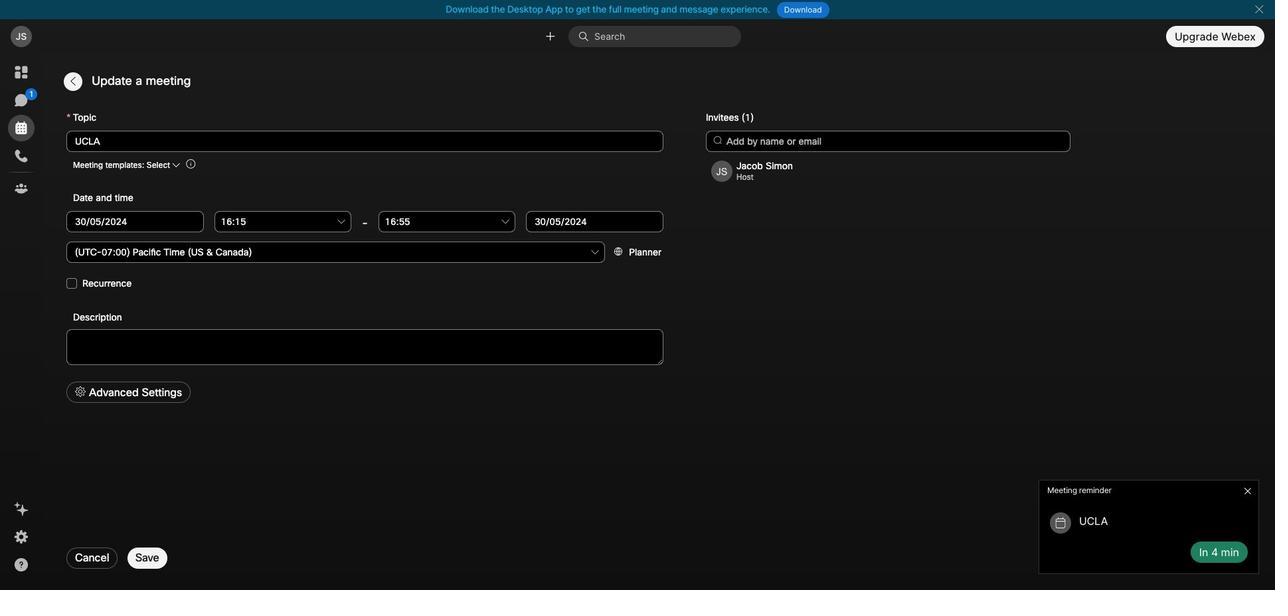Task type: describe. For each thing, give the bounding box(es) containing it.
help image
[[13, 557, 29, 573]]

cancel_16 image
[[1254, 4, 1265, 15]]

what's new image
[[13, 501, 29, 517]]

1 horizontal spatial wrapper image
[[1054, 516, 1067, 530]]

calls image
[[13, 148, 29, 164]]

wrapper image
[[579, 31, 594, 42]]



Task type: vqa. For each thing, say whether or not it's contained in the screenshot.
Messaging tab
no



Task type: locate. For each thing, give the bounding box(es) containing it.
dashboard image
[[13, 64, 29, 80]]

hide meeting alert image
[[1243, 486, 1253, 497]]

webex tab list
[[8, 59, 37, 202]]

settings image
[[13, 529, 29, 545]]

navigation
[[0, 54, 43, 590]]

meetings image
[[13, 120, 29, 136]]

alert
[[1034, 475, 1265, 580]]

wrapper image
[[13, 92, 29, 108], [1054, 516, 1067, 530]]

0 horizontal spatial wrapper image
[[13, 92, 29, 108]]

0 vertical spatial wrapper image
[[13, 92, 29, 108]]

1 vertical spatial wrapper image
[[1054, 516, 1067, 530]]

teams, has no new notifications image
[[13, 181, 29, 197]]

connect people image
[[544, 30, 557, 43]]



